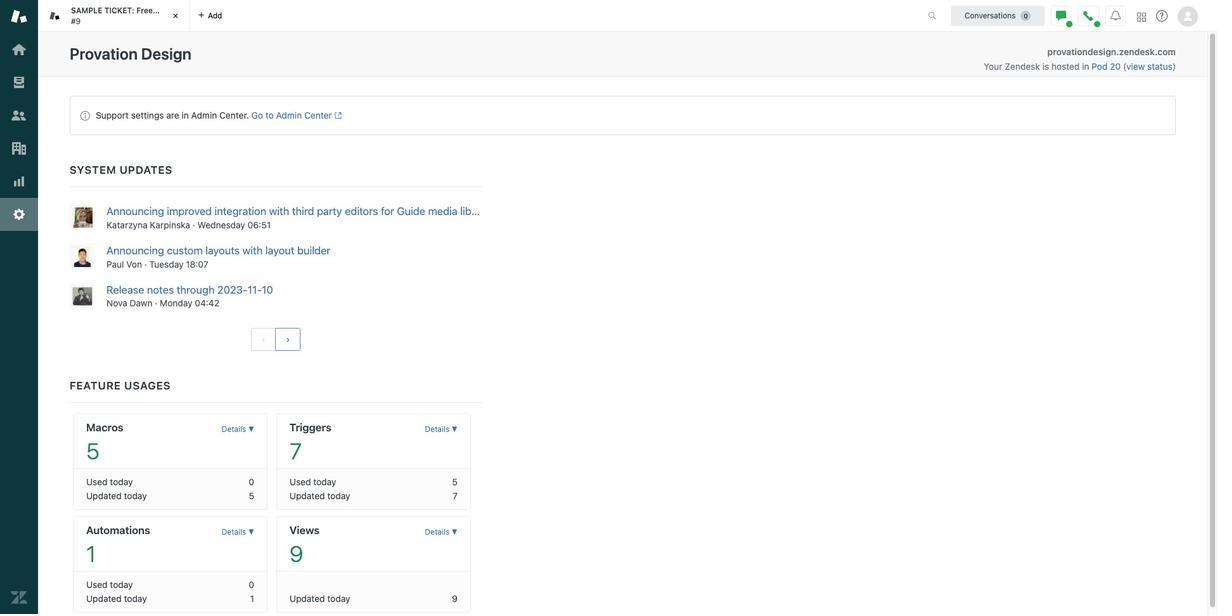 Task type: locate. For each thing, give the bounding box(es) containing it.
0 vertical spatial 0
[[249, 477, 254, 487]]

announcing up von
[[107, 244, 164, 257]]

▼
[[249, 425, 254, 434], [452, 425, 458, 434], [249, 527, 254, 537], [452, 527, 458, 537]]

1 0 from the top
[[249, 477, 254, 487]]

organizations image
[[11, 140, 27, 157]]

updated for 5
[[86, 491, 122, 501]]

go
[[252, 110, 263, 121]]

sample ticket: free repair #9
[[71, 6, 177, 26]]

with left the third
[[269, 205, 289, 218]]

with
[[269, 205, 289, 218], [243, 244, 263, 257]]

system
[[70, 164, 116, 176]]

1 horizontal spatial with
[[269, 205, 289, 218]]

2 announcing from the top
[[107, 244, 164, 257]]

views 9
[[290, 524, 320, 567]]

hosted
[[1052, 61, 1080, 72]]

used today down macros 5
[[86, 477, 133, 487]]

(
[[1124, 61, 1127, 72]]

20
[[1111, 61, 1121, 72]]

used today for 5
[[86, 477, 133, 487]]

add
[[208, 10, 222, 20]]

0 horizontal spatial 1
[[86, 541, 96, 567]]

system updates
[[70, 164, 173, 176]]

0 horizontal spatial 9
[[290, 541, 303, 567]]

0 vertical spatial 9
[[290, 541, 303, 567]]

used down automations 1
[[86, 579, 108, 590]]

0 vertical spatial 1
[[86, 541, 96, 567]]

used down triggers 7
[[290, 477, 311, 487]]

)
[[1173, 61, 1177, 72]]

admin right to
[[276, 110, 302, 121]]

‹ button
[[251, 328, 276, 351]]

updated today up views
[[290, 491, 350, 501]]

details ▼ for 9
[[425, 527, 458, 537]]

1 vertical spatial in
[[182, 110, 189, 121]]

conversations button
[[951, 5, 1045, 26]]

updated today down automations 1
[[86, 593, 147, 604]]

1 horizontal spatial admin
[[276, 110, 302, 121]]

details ▼ for 7
[[425, 425, 458, 434]]

1 vertical spatial 7
[[453, 491, 458, 501]]

0 vertical spatial with
[[269, 205, 289, 218]]

provation
[[70, 44, 138, 63]]

updated today down views 9
[[290, 593, 350, 604]]

support
[[96, 110, 129, 121]]

get help image
[[1157, 10, 1168, 22]]

9
[[290, 541, 303, 567], [452, 593, 458, 604]]

provation design
[[70, 44, 192, 63]]

usages
[[124, 380, 171, 392]]

in
[[1083, 61, 1090, 72], [182, 110, 189, 121]]

improved
[[167, 205, 212, 218]]

tab containing sample ticket: free repair
[[38, 0, 190, 32]]

5
[[86, 438, 99, 464], [452, 477, 458, 487], [249, 491, 254, 501]]

zendesk support image
[[11, 8, 27, 25]]

1
[[86, 541, 96, 567], [250, 593, 254, 604]]

1 horizontal spatial 5
[[249, 491, 254, 501]]

0 horizontal spatial admin
[[191, 110, 217, 121]]

macros
[[86, 421, 124, 434]]

5 inside macros 5
[[86, 438, 99, 464]]

1 vertical spatial with
[[243, 244, 263, 257]]

0 vertical spatial 7
[[290, 438, 302, 464]]

0 horizontal spatial in
[[182, 110, 189, 121]]

(opens in a new tab) image
[[332, 112, 342, 119]]

integration
[[215, 205, 266, 218]]

1 horizontal spatial 7
[[453, 491, 458, 501]]

updated today up automations
[[86, 491, 147, 501]]

2 horizontal spatial 5
[[452, 477, 458, 487]]

updated down automations 1
[[86, 593, 122, 604]]

details for 9
[[425, 527, 450, 537]]

used down macros 5
[[86, 477, 108, 487]]

button displays agent's chat status as online. image
[[1057, 10, 1067, 21]]

used today for 7
[[290, 477, 336, 487]]

library
[[461, 205, 491, 218]]

admin
[[191, 110, 217, 121], [276, 110, 302, 121]]

.zendesk.com
[[1117, 46, 1177, 57]]

tab
[[38, 0, 190, 32]]

7 inside triggers 7
[[290, 438, 302, 464]]

customers image
[[11, 107, 27, 124]]

used for 7
[[290, 477, 311, 487]]

wednesday 06:51
[[198, 219, 271, 230]]

in left pod
[[1083, 61, 1090, 72]]

updated up views
[[290, 491, 325, 501]]

notes
[[147, 283, 174, 296]]

0 horizontal spatial with
[[243, 244, 263, 257]]

with for integration
[[269, 205, 289, 218]]

0 vertical spatial in
[[1083, 61, 1090, 72]]

conversations
[[965, 10, 1016, 20]]

updated today for 9
[[290, 593, 350, 604]]

details
[[222, 425, 246, 434], [425, 425, 450, 434], [222, 527, 246, 537], [425, 527, 450, 537]]

updated down views 9
[[290, 593, 325, 604]]

2 0 from the top
[[249, 579, 254, 590]]

04:42
[[195, 298, 220, 309]]

1 vertical spatial 5
[[452, 477, 458, 487]]

1 inside automations 1
[[86, 541, 96, 567]]

announcing
[[107, 205, 164, 218], [107, 244, 164, 257]]

used today down automations 1
[[86, 579, 133, 590]]

1 announcing from the top
[[107, 205, 164, 218]]

provationdesign
[[1048, 46, 1117, 57]]

used today down triggers 7
[[290, 477, 336, 487]]

updated up automations
[[86, 491, 122, 501]]

media
[[428, 205, 458, 218]]

release
[[107, 283, 144, 296]]

1 horizontal spatial in
[[1083, 61, 1090, 72]]

0 horizontal spatial 5
[[86, 438, 99, 464]]

admin left the center.
[[191, 110, 217, 121]]

0
[[249, 477, 254, 487], [249, 579, 254, 590]]

▼ for 5
[[249, 425, 254, 434]]

tuesday 18:07
[[149, 259, 208, 269]]

status
[[1148, 61, 1173, 72]]

18:07
[[186, 259, 208, 269]]

main element
[[0, 0, 38, 614]]

1 horizontal spatial 9
[[452, 593, 458, 604]]

9 inside views 9
[[290, 541, 303, 567]]

updated today for 5
[[86, 491, 147, 501]]

1 vertical spatial 0
[[249, 579, 254, 590]]

0 vertical spatial 5
[[86, 438, 99, 464]]

with down 06:51
[[243, 244, 263, 257]]

view
[[1127, 61, 1146, 72]]

pod
[[1092, 61, 1108, 72]]

announcing for announcing improved integration with third party editors for guide media library
[[107, 205, 164, 218]]

1 vertical spatial 1
[[250, 593, 254, 604]]

details ▼
[[222, 425, 254, 434], [425, 425, 458, 434], [222, 527, 254, 537], [425, 527, 458, 537]]

used for 5
[[86, 477, 108, 487]]

0 horizontal spatial 7
[[290, 438, 302, 464]]

updated today
[[86, 491, 147, 501], [290, 491, 350, 501], [86, 593, 147, 604], [290, 593, 350, 604]]

2 admin from the left
[[276, 110, 302, 121]]

in right 'are'
[[182, 110, 189, 121]]

used today
[[86, 477, 133, 487], [290, 477, 336, 487], [86, 579, 133, 590]]

▼ for 9
[[452, 527, 458, 537]]

third
[[292, 205, 314, 218]]

status
[[70, 96, 1177, 135]]

settings
[[131, 110, 164, 121]]

0 vertical spatial announcing
[[107, 205, 164, 218]]

katarzyna
[[107, 219, 148, 230]]

triggers 7
[[290, 421, 332, 464]]

updated
[[86, 491, 122, 501], [290, 491, 325, 501], [86, 593, 122, 604], [290, 593, 325, 604]]

paul
[[107, 259, 124, 269]]

announcing up katarzyna
[[107, 205, 164, 218]]

5 for used today
[[452, 477, 458, 487]]

‹
[[262, 335, 266, 345]]

editors
[[345, 205, 378, 218]]

7
[[290, 438, 302, 464], [453, 491, 458, 501]]

today
[[110, 477, 133, 487], [313, 477, 336, 487], [124, 491, 147, 501], [327, 491, 350, 501], [110, 579, 133, 590], [124, 593, 147, 604], [327, 593, 350, 604]]

1 vertical spatial announcing
[[107, 244, 164, 257]]

2 vertical spatial 5
[[249, 491, 254, 501]]

› button
[[276, 328, 301, 351]]



Task type: describe. For each thing, give the bounding box(es) containing it.
wednesday
[[198, 219, 245, 230]]

views
[[290, 524, 320, 537]]

status containing support settings are in admin center.
[[70, 96, 1177, 135]]

monday 04:42
[[160, 298, 220, 309]]

admin image
[[11, 206, 27, 223]]

monday
[[160, 298, 193, 309]]

zendesk products image
[[1138, 12, 1147, 21]]

layouts
[[206, 244, 240, 257]]

updated today for 1
[[86, 593, 147, 604]]

view status link
[[1127, 61, 1173, 72]]

center.
[[220, 110, 249, 121]]

notifications image
[[1111, 10, 1121, 21]]

feature usages
[[70, 380, 171, 392]]

tuesday
[[149, 259, 184, 269]]

›
[[286, 335, 290, 345]]

1 vertical spatial 9
[[452, 593, 458, 604]]

automations
[[86, 524, 150, 537]]

katarzyna karpinska
[[107, 219, 190, 230]]

your
[[984, 61, 1003, 72]]

details for 1
[[222, 527, 246, 537]]

pod 20 link
[[1092, 61, 1124, 72]]

add button
[[190, 0, 230, 31]]

0 for 1
[[249, 579, 254, 590]]

updates
[[120, 164, 173, 176]]

paul von
[[107, 259, 142, 269]]

are
[[166, 110, 179, 121]]

karpinska
[[150, 219, 190, 230]]

go to admin center link
[[252, 110, 342, 121]]

custom
[[167, 244, 203, 257]]

11-
[[248, 283, 262, 296]]

to
[[266, 110, 274, 121]]

macros 5
[[86, 421, 124, 464]]

von
[[126, 259, 142, 269]]

provationdesign .zendesk.com your zendesk is hosted in pod 20 ( view status )
[[984, 46, 1177, 72]]

06:51
[[248, 219, 271, 230]]

details for 5
[[222, 425, 246, 434]]

5 for updated today
[[249, 491, 254, 501]]

zendesk image
[[11, 589, 27, 606]]

layout
[[266, 244, 295, 257]]

repair
[[155, 6, 177, 15]]

used for 1
[[86, 579, 108, 590]]

design
[[141, 44, 192, 63]]

used today for 1
[[86, 579, 133, 590]]

zendesk
[[1005, 61, 1041, 72]]

go to admin center
[[252, 110, 332, 121]]

announcing for announcing custom layouts with layout builder
[[107, 244, 164, 257]]

ticket:
[[104, 6, 134, 15]]

▼ for 7
[[452, 425, 458, 434]]

nova dawn
[[107, 298, 153, 309]]

nova
[[107, 298, 127, 309]]

dawn
[[130, 298, 153, 309]]

▼ for 1
[[249, 527, 254, 537]]

1 horizontal spatial 1
[[250, 593, 254, 604]]

center
[[304, 110, 332, 121]]

details ▼ for 5
[[222, 425, 254, 434]]

builder
[[297, 244, 331, 257]]

announcing improved integration with third party editors for guide media library
[[107, 205, 491, 218]]

guide
[[397, 205, 426, 218]]

updated today for 7
[[290, 491, 350, 501]]

close image
[[169, 10, 182, 22]]

is
[[1043, 61, 1050, 72]]

announcing custom layouts with layout builder
[[107, 244, 331, 257]]

0 for 5
[[249, 477, 254, 487]]

in inside provationdesign .zendesk.com your zendesk is hosted in pod 20 ( view status )
[[1083, 61, 1090, 72]]

release notes through 2023-11-10
[[107, 283, 273, 296]]

sample
[[71, 6, 102, 15]]

free
[[136, 6, 153, 15]]

through
[[177, 283, 215, 296]]

tabs tab list
[[38, 0, 915, 32]]

updated for 1
[[86, 593, 122, 604]]

views image
[[11, 74, 27, 91]]

triggers
[[290, 421, 332, 434]]

1 admin from the left
[[191, 110, 217, 121]]

with for layouts
[[243, 244, 263, 257]]

get started image
[[11, 41, 27, 58]]

feature
[[70, 380, 121, 392]]

party
[[317, 205, 342, 218]]

details ▼ for 1
[[222, 527, 254, 537]]

#9
[[71, 16, 81, 26]]

updated for 7
[[290, 491, 325, 501]]

10
[[262, 283, 273, 296]]

for
[[381, 205, 394, 218]]

automations 1
[[86, 524, 150, 567]]

2023-
[[217, 283, 248, 296]]

support settings are in admin center.
[[96, 110, 249, 121]]

details for 7
[[425, 425, 450, 434]]

reporting image
[[11, 173, 27, 190]]

updated for 9
[[290, 593, 325, 604]]



Task type: vqa. For each thing, say whether or not it's contained in the screenshot.


